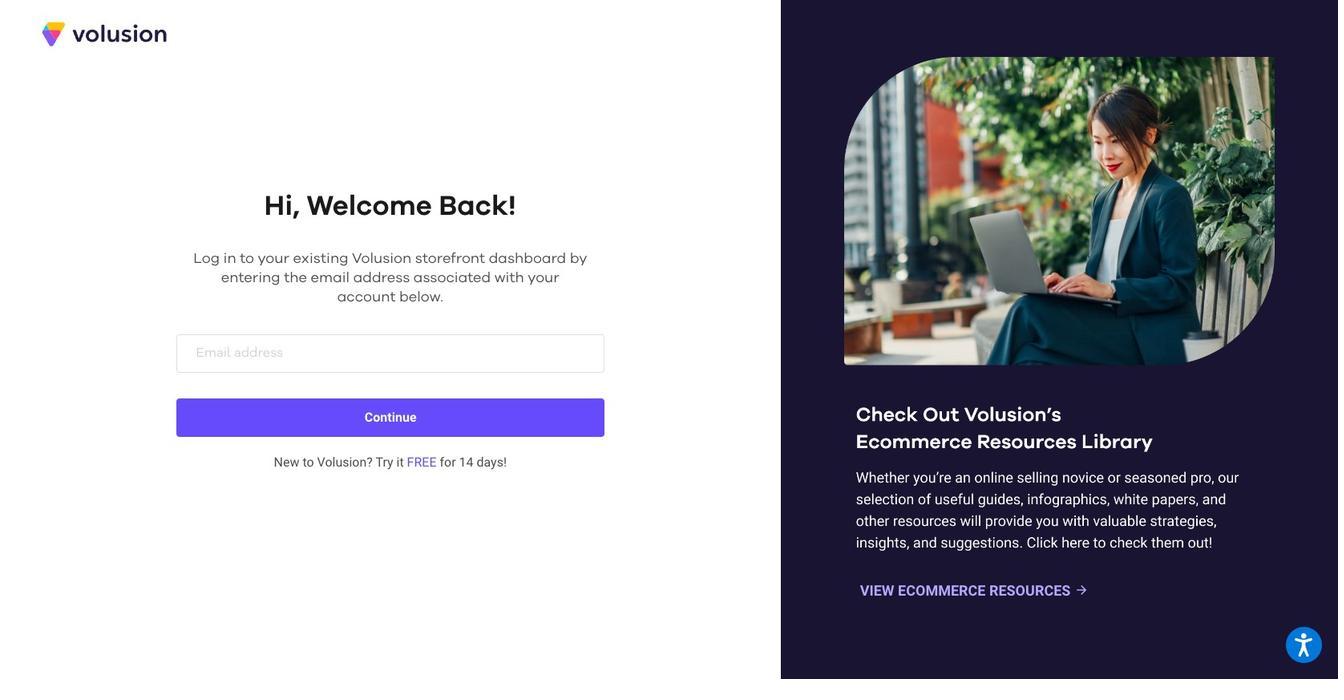 Task type: vqa. For each thing, say whether or not it's contained in the screenshot.
Hi, Welcome Back!
yes



Task type: describe. For each thing, give the bounding box(es) containing it.
ecommerce
[[899, 582, 986, 599]]

free link
[[407, 455, 437, 470]]

free
[[407, 455, 437, 470]]

dashboard
[[489, 252, 567, 266]]

the
[[284, 271, 307, 286]]

hi, welcome back!
[[264, 193, 517, 221]]

by
[[570, 252, 588, 266]]

email
[[311, 271, 350, 286]]

for
[[440, 455, 456, 470]]

open accessibe: accessibility options, statement and help image
[[1296, 634, 1314, 657]]

log in to your existing volusion storefront dashboard by entering the email address associated with your account below.
[[193, 252, 588, 305]]

log
[[193, 252, 220, 266]]

try
[[376, 455, 394, 470]]

arrow_forward
[[1075, 583, 1090, 598]]

in
[[223, 252, 236, 266]]

view ecommerce resources arrow_forward
[[861, 582, 1090, 599]]

0 vertical spatial your
[[258, 252, 290, 266]]

Email address email field
[[176, 335, 605, 373]]

associated
[[414, 271, 491, 286]]

volusion logo image
[[40, 20, 168, 48]]

account below.
[[337, 290, 443, 305]]



Task type: locate. For each thing, give the bounding box(es) containing it.
back!
[[439, 193, 517, 221]]

1 horizontal spatial to
[[303, 455, 314, 470]]

your down dashboard
[[528, 271, 560, 286]]

0 vertical spatial to
[[240, 252, 254, 266]]

1 vertical spatial to
[[303, 455, 314, 470]]

existing
[[293, 252, 349, 266]]

hero image
[[845, 57, 1275, 560]]

to right in
[[240, 252, 254, 266]]

with
[[495, 271, 524, 286]]

address
[[353, 271, 410, 286]]

1 horizontal spatial your
[[528, 271, 560, 286]]

to
[[240, 252, 254, 266], [303, 455, 314, 470]]

your up the
[[258, 252, 290, 266]]

your
[[258, 252, 290, 266], [528, 271, 560, 286]]

view
[[861, 582, 895, 599]]

hi,
[[264, 193, 300, 221]]

new
[[274, 455, 300, 470]]

storefront
[[415, 252, 485, 266]]

0 horizontal spatial your
[[258, 252, 290, 266]]

continue
[[365, 410, 416, 425]]

new to volusion? try it free for 14 days!
[[274, 455, 507, 470]]

resources
[[990, 582, 1071, 599]]

volusion?
[[317, 455, 373, 470]]

volusion
[[352, 252, 412, 266]]

continue button
[[176, 399, 605, 437]]

days!
[[477, 455, 507, 470]]

to inside log in to your existing volusion storefront dashboard by entering the email address associated with your account below.
[[240, 252, 254, 266]]

it
[[397, 455, 404, 470]]

welcome
[[307, 193, 432, 221]]

0 horizontal spatial to
[[240, 252, 254, 266]]

1 vertical spatial your
[[528, 271, 560, 286]]

14
[[459, 455, 474, 470]]

to right new
[[303, 455, 314, 470]]

entering
[[221, 271, 281, 286]]



